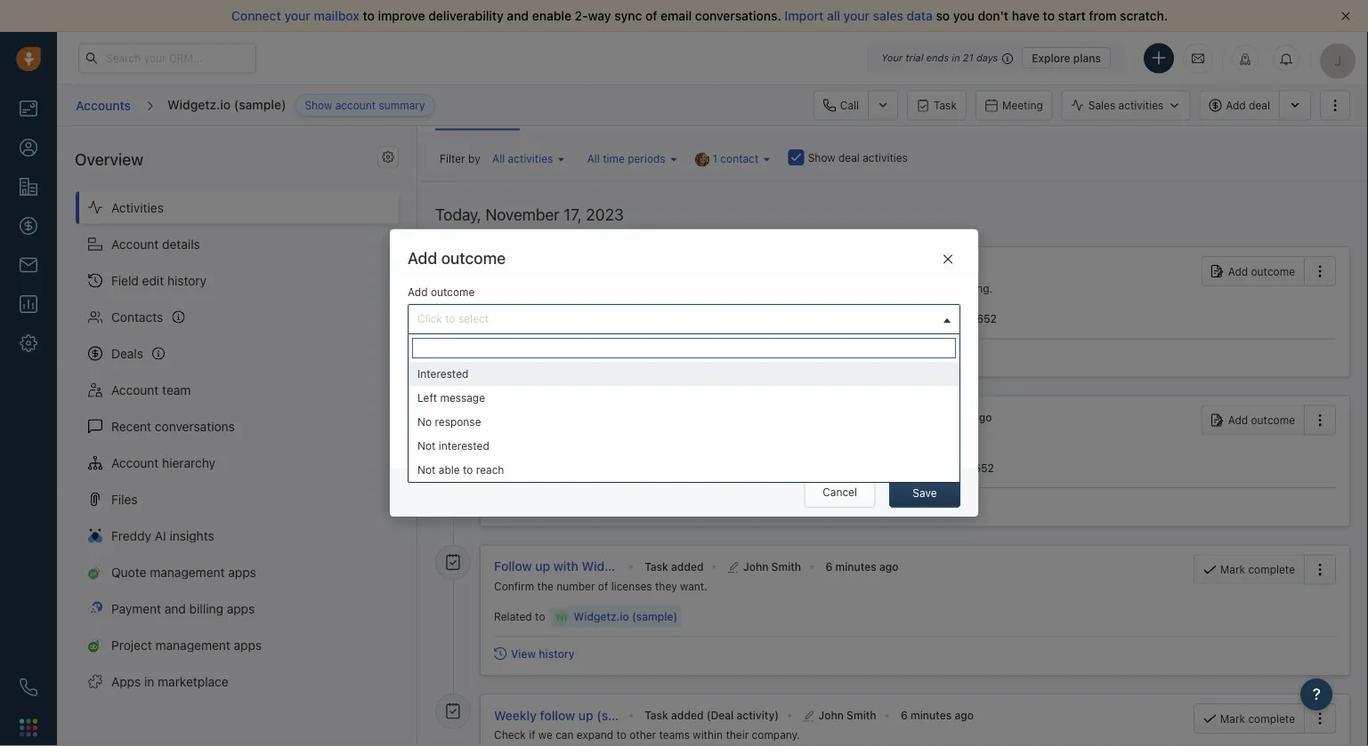 Task type: locate. For each thing, give the bounding box(es) containing it.
2 check from the top
[[494, 729, 526, 741]]

view down how
[[511, 349, 536, 362]]

all left time
[[587, 152, 600, 165]]

account up recent
[[111, 383, 159, 397]]

2 all from the left
[[587, 152, 600, 165]]

in right apps
[[144, 675, 154, 689]]

view history link up follow
[[494, 648, 575, 660]]

widgetz.io (sample) link down not interested option
[[571, 460, 675, 476]]

you
[[953, 8, 975, 23]]

beckford for widgetz.io (sample) link corresponding to second add outcome button from the top of the page
[[759, 462, 806, 474]]

account details
[[111, 237, 200, 251]]

to right "able"
[[463, 464, 473, 477]]

1 view history link from the top
[[494, 349, 575, 362]]

account down recent
[[111, 456, 159, 470]]

2 view from the top
[[511, 648, 536, 660]]

to down how
[[535, 312, 545, 325]]

in left the 21
[[952, 52, 960, 64]]

2 add outcome button from the top
[[1201, 405, 1304, 435]]

6 for follow up with widgetz (sample)
[[826, 560, 833, 573]]

0 vertical spatial meeting
[[1002, 99, 1043, 112]]

activities up today, november 17, 2023
[[508, 152, 553, 165]]

add
[[1226, 99, 1246, 112], [408, 249, 437, 268], [1228, 265, 1248, 277], [408, 286, 428, 299], [1228, 414, 1248, 427]]

1 vertical spatial widgetz
[[582, 559, 631, 574]]

2 your from the left
[[844, 8, 870, 23]]

with up number
[[553, 559, 579, 574]]

show left account
[[305, 99, 332, 112]]

john up answer
[[761, 262, 787, 274]]

management for quote
[[150, 565, 225, 580]]

related
[[494, 312, 532, 325], [494, 462, 532, 474], [494, 611, 532, 623]]

1 vertical spatial if
[[529, 729, 535, 741]]

1 vertical spatial 5854
[[729, 462, 756, 474]]

1 vertical spatial management
[[155, 638, 230, 653]]

1 meetings image from the top
[[445, 256, 461, 272]]

5854 down not interested option
[[729, 462, 756, 474]]

have
[[1012, 8, 1040, 23]]

100652 up "save" button
[[955, 462, 994, 474]]

meetings image
[[445, 256, 461, 272], [445, 405, 461, 421]]

added for follow up with widgetz (sample)
[[671, 560, 704, 573]]

arizona, down 'previous' at the right top of page
[[884, 312, 926, 325]]

0 horizontal spatial all
[[492, 152, 505, 165]]

to
[[363, 8, 375, 23], [1043, 8, 1055, 23], [535, 312, 545, 325], [445, 313, 455, 325], [535, 462, 545, 474], [463, 464, 473, 477], [535, 611, 545, 623], [616, 729, 627, 741]]

0 vertical spatial mark complete
[[1220, 563, 1295, 576]]

view down confirm
[[511, 648, 536, 660]]

0 vertical spatial in
[[952, 52, 960, 64]]

0 vertical spatial mark complete button
[[1194, 554, 1304, 585]]

1 horizontal spatial your
[[844, 8, 870, 23]]

2 weekly from the top
[[494, 708, 537, 723]]

0 horizontal spatial from
[[876, 282, 900, 294]]

3 account from the top
[[111, 456, 159, 470]]

1 horizontal spatial activities
[[863, 151, 908, 164]]

left message
[[418, 392, 485, 405]]

0 vertical spatial show
[[305, 99, 332, 112]]

john smith for weekly follow up (sample)
[[819, 709, 877, 722]]

activities for all activities
[[508, 152, 553, 165]]

save button
[[889, 478, 960, 508]]

list box containing interested
[[409, 362, 960, 482]]

1 vertical spatial weekly
[[494, 708, 537, 723]]

0 horizontal spatial their
[[553, 282, 576, 294]]

overview
[[75, 150, 143, 169]]

0 horizontal spatial your
[[284, 8, 311, 23]]

activities inside "link"
[[508, 152, 553, 165]]

weekly up how
[[494, 260, 537, 275]]

1 horizontal spatial all
[[587, 152, 600, 165]]

1 horizontal spatial with
[[592, 260, 617, 275]]

0 horizontal spatial with
[[553, 559, 579, 574]]

weekly left follow
[[494, 708, 537, 723]]

2 mark complete from the top
[[1220, 712, 1295, 725]]

going,
[[612, 282, 643, 294]]

1 vertical spatial meetings image
[[445, 405, 461, 421]]

1 vertical spatial add outcome button
[[1201, 405, 1304, 435]]

5854 down check how their trial is going, see if they need help, answer open questions from previous meeting.
[[731, 312, 759, 325]]

sales activities button
[[1062, 90, 1199, 121], [1062, 90, 1190, 121]]

project
[[111, 638, 152, 653]]

1 related to from the top
[[494, 312, 545, 325]]

deal for add
[[1249, 99, 1270, 112]]

activities down call link
[[863, 151, 908, 164]]

related for second add outcome button from the top of the page
[[494, 462, 532, 474]]

check for weekly sync-up with widgetz (sample)
[[494, 282, 526, 294]]

2023
[[586, 204, 624, 224]]

management up marketplace
[[155, 638, 230, 653]]

field edit history
[[111, 273, 207, 288]]

complete for follow up with widgetz (sample)
[[1248, 563, 1295, 576]]

1 vertical spatial show
[[808, 151, 836, 164]]

17,
[[564, 204, 582, 224]]

ago for weekly sync-up with widgetz (sample)
[[898, 262, 917, 274]]

0 vertical spatial account
[[111, 237, 159, 251]]

2 mark from the top
[[1220, 712, 1245, 725]]

recent
[[111, 419, 151, 434]]

604-5854 beckford st., glendale, arizona, usa, 100652 up cancel button
[[703, 462, 994, 474]]

1 horizontal spatial meeting
[[1002, 99, 1043, 112]]

1 related from the top
[[494, 312, 532, 325]]

2 mark complete button from the top
[[1194, 704, 1304, 734]]

1 view history from the top
[[511, 349, 575, 362]]

start
[[1058, 8, 1086, 23]]

6 minutes ago
[[844, 262, 917, 274], [919, 411, 992, 423], [826, 560, 899, 573], [901, 709, 974, 722]]

1 vertical spatial mark
[[1220, 712, 1245, 725]]

1 vertical spatial 100652
[[955, 462, 994, 474]]

way
[[588, 8, 611, 23]]

1 horizontal spatial trial
[[906, 52, 924, 64]]

related to right "able"
[[494, 462, 545, 474]]

payment and billing apps
[[111, 602, 255, 616]]

1 vertical spatial added
[[671, 560, 704, 573]]

1 all from the left
[[492, 152, 505, 165]]

all right by
[[492, 152, 505, 165]]

not interested option
[[409, 434, 960, 458]]

2 vertical spatial added
[[671, 709, 704, 722]]

project management apps
[[111, 638, 262, 653]]

1 weekly from the top
[[494, 260, 537, 275]]

team
[[162, 383, 191, 397]]

2 vertical spatial related to
[[494, 611, 545, 623]]

they down meeting added
[[677, 282, 699, 294]]

1 mark complete button from the top
[[1194, 554, 1304, 585]]

2 vertical spatial john smith
[[819, 709, 877, 722]]

your right all
[[844, 8, 870, 23]]

2 related to from the top
[[494, 462, 545, 474]]

added
[[689, 262, 722, 274], [671, 560, 704, 573], [671, 709, 704, 722]]

6 minutes ago for weekly follow up (sample)
[[901, 709, 974, 722]]

meeting down explore
[[1002, 99, 1043, 112]]

related to down how
[[494, 312, 545, 325]]

0 vertical spatial john
[[761, 262, 787, 274]]

1 check from the top
[[494, 282, 526, 294]]

trial
[[906, 52, 924, 64], [579, 282, 598, 294]]

100652 down meeting.
[[958, 312, 997, 325]]

tasks image
[[445, 703, 461, 719]]

connect your mailbox link
[[231, 8, 363, 23]]

2 view history link from the top
[[494, 648, 575, 660]]

glendale, down questions
[[832, 312, 881, 325]]

0 vertical spatial view history
[[511, 349, 575, 362]]

1 vertical spatial related
[[494, 462, 532, 474]]

to left other
[[616, 729, 627, 741]]

check left the we
[[494, 729, 526, 741]]

activities right sales in the top of the page
[[1119, 99, 1164, 112]]

added up want.
[[671, 560, 704, 573]]

task up licenses
[[645, 560, 668, 573]]

response
[[435, 416, 481, 429]]

0 vertical spatial management
[[150, 565, 225, 580]]

history down how
[[539, 349, 575, 362]]

add inside button
[[1226, 99, 1246, 112]]

added up teams
[[671, 709, 704, 722]]

1
[[713, 152, 717, 165]]

widgetz up see
[[620, 260, 669, 275]]

if left the we
[[529, 729, 535, 741]]

john right the activity)
[[819, 709, 844, 722]]

no response option
[[409, 410, 960, 434]]

604- down need
[[705, 312, 731, 325]]

view history up follow
[[511, 648, 575, 660]]

1 add outcome button from the top
[[1201, 256, 1304, 286]]

filter
[[440, 152, 465, 165]]

ends
[[926, 52, 949, 64]]

1 view from the top
[[511, 349, 536, 362]]

1 vertical spatial up
[[535, 559, 550, 574]]

smith for follow up with widgetz (sample)
[[771, 560, 801, 573]]

related right select
[[494, 312, 532, 325]]

related right "able"
[[494, 462, 532, 474]]

open
[[796, 282, 821, 294]]

604- down not interested option
[[703, 462, 729, 474]]

6 for weekly sync-up with widgetz (sample)
[[844, 262, 851, 274]]

account for account details
[[111, 237, 159, 251]]

1 vertical spatial mark complete button
[[1194, 704, 1304, 734]]

november
[[485, 204, 560, 224]]

complete
[[1248, 563, 1295, 576], [1248, 712, 1295, 725]]

1 vertical spatial trial
[[579, 282, 598, 294]]

1 vertical spatial arizona,
[[881, 462, 923, 474]]

5854
[[731, 312, 759, 325], [729, 462, 756, 474]]

0 vertical spatial not
[[418, 440, 436, 453]]

0 vertical spatial and
[[507, 8, 529, 23]]

click to select
[[418, 313, 489, 325]]

deal inside button
[[1249, 99, 1270, 112]]

trial left "is"
[[579, 282, 598, 294]]

2 vertical spatial history
[[539, 648, 575, 660]]

show account summary
[[305, 99, 425, 112]]

1 vertical spatial glendale,
[[829, 462, 878, 474]]

meeting up see
[[645, 262, 687, 274]]

apps right billing
[[227, 602, 255, 616]]

meeting.
[[949, 282, 993, 294]]

2 vertical spatial account
[[111, 456, 159, 470]]

0 vertical spatial glendale,
[[832, 312, 881, 325]]

1 vertical spatial widgetz.io (sample) link
[[571, 460, 675, 476]]

2 horizontal spatial activities
[[1119, 99, 1164, 112]]

0 vertical spatial up
[[573, 260, 588, 275]]

data
[[907, 8, 933, 23]]

(sample) down licenses
[[632, 611, 678, 623]]

0 horizontal spatial and
[[165, 602, 186, 616]]

added for weekly sync-up with widgetz (sample)
[[689, 262, 722, 274]]

interested option
[[409, 362, 960, 386]]

0 vertical spatial arizona,
[[884, 312, 926, 325]]

conversations.
[[695, 8, 781, 23]]

st., for widgetz.io (sample) link corresponding to first add outcome button
[[811, 312, 829, 325]]

1 vertical spatial view history
[[511, 648, 575, 660]]

1 vertical spatial of
[[598, 580, 608, 592]]

show down call link
[[808, 151, 836, 164]]

2 related from the top
[[494, 462, 532, 474]]

if right see
[[667, 282, 674, 294]]

smith
[[790, 262, 819, 274], [771, 560, 801, 573], [847, 709, 877, 722]]

interested
[[439, 440, 489, 453]]

604-
[[705, 312, 731, 325], [703, 462, 729, 474]]

marketplace
[[158, 675, 229, 689]]

not down no
[[418, 440, 436, 453]]

0 vertical spatial they
[[677, 282, 699, 294]]

task down your trial ends in 21 days
[[934, 99, 957, 112]]

apps for project management apps
[[234, 638, 262, 653]]

john right task added
[[743, 560, 769, 573]]

add outcome
[[408, 249, 506, 268], [1228, 265, 1295, 277], [408, 286, 475, 299], [1228, 414, 1295, 427]]

0 vertical spatial add outcome button
[[1201, 256, 1304, 286]]

meetings image down today,
[[445, 256, 461, 272]]

check left how
[[494, 282, 526, 294]]

task inside weekly follow up (sample) task added (deal activity)
[[645, 709, 668, 722]]

1 complete from the top
[[1248, 563, 1295, 576]]

glendale, up cancel button
[[829, 462, 878, 474]]

0 vertical spatial john smith
[[761, 262, 819, 274]]

1 vertical spatial from
[[876, 282, 900, 294]]

0 horizontal spatial meeting
[[645, 262, 687, 274]]

widgetz.io down "is"
[[574, 312, 629, 325]]

beckford down answer
[[762, 312, 808, 325]]

field
[[111, 273, 139, 288]]

mark complete button for follow up with widgetz (sample)
[[1194, 554, 1304, 585]]

with up "is"
[[592, 260, 617, 275]]

from left 'previous' at the right top of page
[[876, 282, 900, 294]]

0 vertical spatial widgetz.io (sample) link
[[574, 311, 678, 326]]

1 vertical spatial account
[[111, 383, 159, 397]]

5854 for first add outcome button
[[731, 312, 759, 325]]

1 vertical spatial deal
[[838, 151, 860, 164]]

history for follow
[[539, 648, 575, 660]]

meeting inside the meeting button
[[1002, 99, 1043, 112]]

(sample) up need
[[672, 260, 724, 275]]

call link
[[813, 90, 868, 121]]

mark for follow up with widgetz (sample)
[[1220, 563, 1245, 576]]

6 minutes ago for weekly sync-up with widgetz (sample)
[[844, 262, 917, 274]]

None search field
[[412, 338, 956, 359]]

up
[[573, 260, 588, 275], [535, 559, 550, 574], [578, 708, 593, 723]]

1 mark complete from the top
[[1220, 563, 1295, 576]]

task inside button
[[934, 99, 957, 112]]

1 vertical spatial meeting
[[645, 262, 687, 274]]

account for account team
[[111, 383, 159, 397]]

0 vertical spatial meetings image
[[445, 256, 461, 272]]

filter by
[[440, 152, 480, 165]]

sync
[[614, 8, 642, 23]]

1 horizontal spatial from
[[1089, 8, 1117, 23]]

widgetz.io down search your crm... text field
[[167, 97, 231, 112]]

widgetz.io (sample) link
[[574, 311, 678, 326], [571, 460, 675, 476], [574, 609, 678, 625]]

all activities link
[[488, 148, 569, 169]]

account
[[111, 237, 159, 251], [111, 383, 159, 397], [111, 456, 159, 470]]

arizona, for widgetz.io (sample) link corresponding to first add outcome button
[[884, 312, 926, 325]]

widgetz.io (sample) link for first add outcome button
[[574, 311, 678, 326]]

2 view history from the top
[[511, 648, 575, 660]]

1 account from the top
[[111, 237, 159, 251]]

1 vertical spatial history
[[539, 349, 575, 362]]

all inside "link"
[[492, 152, 505, 165]]

to right click
[[445, 313, 455, 325]]

related to
[[494, 312, 545, 325], [494, 462, 545, 474], [494, 611, 545, 623]]

1 vertical spatial they
[[655, 580, 677, 592]]

0 vertical spatial st.,
[[811, 312, 829, 325]]

2 not from the top
[[418, 464, 436, 477]]

not left "able"
[[418, 464, 436, 477]]

0 vertical spatial view history link
[[494, 349, 575, 362]]

billing
[[189, 602, 223, 616]]

all
[[492, 152, 505, 165], [587, 152, 600, 165]]

select
[[458, 313, 489, 325]]

glendale, for widgetz.io (sample) link corresponding to first add outcome button
[[832, 312, 881, 325]]

all time periods
[[587, 152, 666, 165]]

phone image
[[20, 679, 37, 697]]

related to down confirm
[[494, 611, 545, 623]]

604-5854 beckford st., glendale, arizona, usa, 100652 down questions
[[705, 312, 997, 325]]

604-5854 beckford st., glendale, arizona, usa, 100652
[[705, 312, 997, 325], [703, 462, 994, 474]]

widgetz.io (sample) down licenses
[[574, 611, 678, 623]]

2 complete from the top
[[1248, 712, 1295, 725]]

beckford
[[762, 312, 808, 325], [759, 462, 806, 474]]

ago for weekly follow up (sample)
[[955, 709, 974, 722]]

arizona, up "save" button
[[881, 462, 923, 474]]

0 horizontal spatial in
[[144, 675, 154, 689]]

view for follow
[[511, 648, 536, 660]]

1 vertical spatial check
[[494, 729, 526, 741]]

view history link for weekly
[[494, 349, 575, 362]]

history up follow
[[539, 648, 575, 660]]

0 vertical spatial deal
[[1249, 99, 1270, 112]]

management
[[150, 565, 225, 580], [155, 638, 230, 653]]

1 not from the top
[[418, 440, 436, 453]]

2 meetings image from the top
[[445, 405, 461, 421]]

st., for widgetz.io (sample) link corresponding to second add outcome button from the top of the page
[[809, 462, 826, 474]]

from right start
[[1089, 8, 1117, 23]]

mark
[[1220, 563, 1245, 576], [1220, 712, 1245, 725]]

1 vertical spatial related to
[[494, 462, 545, 474]]

3 related to from the top
[[494, 611, 545, 623]]

activities
[[1119, 99, 1164, 112], [863, 151, 908, 164], [508, 152, 553, 165]]

list box
[[409, 362, 960, 482]]

deal down the call
[[838, 151, 860, 164]]

2 vertical spatial related
[[494, 611, 532, 623]]

st., down open
[[811, 312, 829, 325]]

0 vertical spatial 5854
[[731, 312, 759, 325]]

so
[[936, 8, 950, 23]]

0 vertical spatial of
[[645, 8, 657, 23]]

1 vertical spatial beckford
[[759, 462, 806, 474]]

0 vertical spatial task
[[934, 99, 957, 112]]

account down activities
[[111, 237, 159, 251]]

2-
[[575, 8, 588, 23]]

0 vertical spatial apps
[[228, 565, 256, 580]]

(sample) down not interested option
[[629, 462, 675, 474]]

to left start
[[1043, 8, 1055, 23]]

their down (deal
[[726, 729, 749, 741]]

1 horizontal spatial and
[[507, 8, 529, 23]]

2 vertical spatial smith
[[847, 709, 877, 722]]

not for not interested
[[418, 440, 436, 453]]

not able to reach
[[418, 464, 504, 477]]

view history
[[511, 349, 575, 362], [511, 648, 575, 660]]

1 mark from the top
[[1220, 563, 1245, 576]]

glendale,
[[832, 312, 881, 325], [829, 462, 878, 474]]

their down sync-
[[553, 282, 576, 294]]

2 account from the top
[[111, 383, 159, 397]]

in
[[952, 52, 960, 64], [144, 675, 154, 689]]

their
[[553, 282, 576, 294], [726, 729, 749, 741]]

all for all activities
[[492, 152, 505, 165]]

widgetz.io (sample) link down licenses
[[574, 609, 678, 625]]

2 vertical spatial apps
[[234, 638, 262, 653]]

1 vertical spatial view history link
[[494, 648, 575, 660]]

your left mailbox
[[284, 8, 311, 23]]

usa, up "save" button
[[926, 462, 952, 474]]

0 vertical spatial mark
[[1220, 563, 1245, 576]]

weekly
[[494, 260, 537, 275], [494, 708, 537, 723]]

management up payment and billing apps
[[150, 565, 225, 580]]

0 vertical spatial complete
[[1248, 563, 1295, 576]]

1 vertical spatial john
[[743, 560, 769, 573]]

summary
[[379, 99, 425, 112]]

view history down how
[[511, 349, 575, 362]]

1 horizontal spatial deal
[[1249, 99, 1270, 112]]

history right edit on the top of the page
[[167, 273, 207, 288]]

all inside button
[[587, 152, 600, 165]]

ago
[[898, 262, 917, 274], [973, 411, 992, 423], [879, 560, 899, 573], [955, 709, 974, 722]]

today,
[[435, 204, 481, 224]]

meetings image down left message
[[445, 405, 461, 421]]

deliverability
[[428, 8, 504, 23]]

task for task
[[934, 99, 957, 112]]

st., up cancel
[[809, 462, 826, 474]]

trial right your
[[906, 52, 924, 64]]

widgetz up "confirm the number of licenses they want."
[[582, 559, 631, 574]]

freddy
[[111, 529, 151, 543]]

1 horizontal spatial their
[[726, 729, 749, 741]]

up inside weekly sync-up with widgetz (sample) link
[[573, 260, 588, 275]]



Task type: describe. For each thing, give the bounding box(es) containing it.
explore plans link
[[1022, 47, 1111, 69]]

1 vertical spatial their
[[726, 729, 749, 741]]

no response
[[418, 416, 481, 429]]

0 horizontal spatial of
[[598, 580, 608, 592]]

able
[[439, 464, 460, 477]]

deals
[[111, 346, 143, 361]]

apps in marketplace
[[111, 675, 229, 689]]

conversations
[[155, 419, 235, 434]]

plans
[[1073, 52, 1101, 64]]

minutes for weekly follow up (sample)
[[911, 709, 952, 722]]

account
[[335, 99, 376, 112]]

minutes for follow up with widgetz (sample)
[[835, 560, 877, 573]]

number
[[557, 580, 595, 592]]

5854 for second add outcome button from the top of the page
[[729, 462, 756, 474]]

0 horizontal spatial trial
[[579, 282, 598, 294]]

company.
[[752, 729, 800, 741]]

to inside dropdown button
[[445, 313, 455, 325]]

improve
[[378, 8, 425, 23]]

periods
[[628, 152, 666, 165]]

task button
[[907, 90, 967, 121]]

ago for follow up with widgetz (sample)
[[879, 560, 899, 573]]

john for follow up with widgetz (sample)
[[743, 560, 769, 573]]

need
[[702, 282, 727, 294]]

previous
[[903, 282, 946, 294]]

(sample) up licenses
[[634, 559, 686, 574]]

cancel
[[823, 487, 857, 499]]

edit
[[142, 273, 164, 288]]

0 vertical spatial trial
[[906, 52, 924, 64]]

phone element
[[11, 670, 46, 706]]

sales
[[873, 8, 903, 23]]

mailbox
[[314, 8, 359, 23]]

1 horizontal spatial in
[[952, 52, 960, 64]]

to inside option
[[463, 464, 473, 477]]

not able to reach option
[[409, 458, 960, 482]]

today, november 17, 2023
[[435, 204, 624, 224]]

1 your from the left
[[284, 8, 311, 23]]

task for task added
[[645, 560, 668, 573]]

account for account hierarchy
[[111, 456, 159, 470]]

interested
[[418, 368, 469, 381]]

604-5854 beckford st., glendale, arizona, usa, 100652 for second add outcome button from the top of the page
[[703, 462, 994, 474]]

related to for widgetz.io (sample) link corresponding to second add outcome button from the top of the page
[[494, 462, 545, 474]]

insights
[[170, 529, 214, 543]]

not interested
[[418, 440, 489, 453]]

all for all time periods
[[587, 152, 600, 165]]

mark complete for follow up with widgetz (sample)
[[1220, 563, 1295, 576]]

widgetz.io (sample) down going,
[[574, 312, 678, 325]]

save
[[913, 488, 937, 500]]

0 vertical spatial usa,
[[929, 312, 955, 325]]

view for weekly
[[511, 349, 536, 362]]

meetings image for widgetz.io (sample) link corresponding to first add outcome button
[[445, 256, 461, 272]]

within
[[693, 729, 723, 741]]

0 vertical spatial with
[[592, 260, 617, 275]]

complete for weekly follow up (sample)
[[1248, 712, 1295, 725]]

1 vertical spatial in
[[144, 675, 154, 689]]

all
[[827, 8, 840, 23]]

1 horizontal spatial of
[[645, 8, 657, 23]]

check how their trial is going, see if they need help, answer open questions from previous meeting.
[[494, 282, 993, 294]]

smith for weekly follow up (sample)
[[847, 709, 877, 722]]

how
[[529, 282, 550, 294]]

1 vertical spatial usa,
[[926, 462, 952, 474]]

all activities
[[492, 152, 553, 165]]

meeting button
[[976, 90, 1053, 121]]

no
[[418, 416, 432, 429]]

not for not able to reach
[[418, 464, 436, 477]]

up inside the follow up with widgetz (sample) link
[[535, 559, 550, 574]]

mark complete for weekly follow up (sample)
[[1220, 712, 1295, 725]]

to down the at the left bottom
[[535, 611, 545, 623]]

view history for up
[[511, 648, 575, 660]]

show for show deal activities
[[808, 151, 836, 164]]

quote management apps
[[111, 565, 256, 580]]

other
[[630, 729, 656, 741]]

added inside weekly follow up (sample) task added (deal activity)
[[671, 709, 704, 722]]

(sample) down see
[[632, 312, 678, 325]]

confirm
[[494, 580, 534, 592]]

related to for bottommost widgetz.io (sample) link
[[494, 611, 545, 623]]

john smith for follow up with widgetz (sample)
[[743, 560, 801, 573]]

show deal activities
[[808, 151, 908, 164]]

send email image
[[1192, 51, 1204, 66]]

scratch.
[[1120, 8, 1168, 23]]

freshworks switcher image
[[20, 720, 37, 737]]

604-5854 beckford st., glendale, arizona, usa, 100652 for first add outcome button
[[705, 312, 997, 325]]

Add details for quick context... text field
[[408, 377, 960, 451]]

close image
[[1342, 12, 1350, 20]]

john for weekly follow up (sample)
[[819, 709, 844, 722]]

meetings image for widgetz.io (sample) link corresponding to second add outcome button from the top of the page
[[445, 405, 461, 421]]

meeting for meeting added
[[645, 262, 687, 274]]

all time periods button
[[583, 147, 682, 170]]

follow up with widgetz (sample) link
[[494, 559, 686, 574]]

0 vertical spatial 604-
[[705, 312, 731, 325]]

tasks image
[[445, 554, 461, 570]]

up for sync-
[[573, 260, 588, 275]]

0 vertical spatial smith
[[790, 262, 819, 274]]

widgetz.io down not interested option
[[571, 462, 626, 474]]

the
[[537, 580, 554, 592]]

explore
[[1032, 52, 1071, 64]]

weekly for weekly follow up (sample) task added (deal activity)
[[494, 708, 537, 723]]

6 minutes ago for follow up with widgetz (sample)
[[826, 560, 899, 573]]

1 vertical spatial with
[[553, 559, 579, 574]]

recent conversations
[[111, 419, 235, 434]]

0 horizontal spatial if
[[529, 729, 535, 741]]

related to for widgetz.io (sample) link corresponding to first add outcome button
[[494, 312, 545, 325]]

questions
[[824, 282, 873, 294]]

(deal
[[707, 709, 734, 722]]

3 related from the top
[[494, 611, 532, 623]]

answer
[[757, 282, 793, 294]]

related for first add outcome button
[[494, 312, 532, 325]]

check if we can expand to other teams within their company.
[[494, 729, 800, 741]]

minutes for weekly sync-up with widgetz (sample)
[[854, 262, 895, 274]]

mng settings image
[[382, 151, 394, 163]]

activity)
[[737, 709, 779, 722]]

call button
[[813, 90, 868, 121]]

email
[[661, 8, 692, 23]]

connect your mailbox to improve deliverability and enable 2-way sync of email conversations. import all your sales data so you don't have to start from scratch.
[[231, 8, 1168, 23]]

days
[[976, 52, 998, 64]]

accounts
[[76, 98, 131, 112]]

time
[[603, 152, 625, 165]]

arizona, for widgetz.io (sample) link corresponding to second add outcome button from the top of the page
[[881, 462, 923, 474]]

widgetz.io (sample) down search your crm... text field
[[167, 97, 286, 112]]

left message option
[[409, 386, 960, 410]]

to right mailbox
[[363, 8, 375, 23]]

what's new image
[[1239, 53, 1252, 65]]

mark for weekly follow up (sample)
[[1220, 712, 1245, 725]]

widgetz.io (sample) down not interested option
[[571, 462, 675, 474]]

1 horizontal spatial if
[[667, 282, 674, 294]]

message
[[440, 392, 485, 405]]

hierarchy
[[162, 456, 215, 470]]

meeting for meeting
[[1002, 99, 1043, 112]]

beckford for widgetz.io (sample) link corresponding to first add outcome button
[[762, 312, 808, 325]]

payment
[[111, 602, 161, 616]]

0 vertical spatial widgetz
[[620, 260, 669, 275]]

files
[[111, 492, 138, 507]]

management for project
[[155, 638, 230, 653]]

history for weekly
[[539, 349, 575, 362]]

meeting added
[[645, 262, 722, 274]]

sales activities
[[1088, 99, 1164, 112]]

widgetz.io (sample) link for second add outcome button from the top of the page
[[571, 460, 675, 476]]

widgetz.io down "confirm the number of licenses they want."
[[574, 611, 629, 623]]

check for weekly follow up (sample)
[[494, 729, 526, 741]]

left
[[418, 392, 437, 405]]

teams
[[659, 729, 690, 741]]

0 vertical spatial 100652
[[958, 312, 997, 325]]

view history link for follow
[[494, 648, 575, 660]]

add outcome dialog
[[390, 230, 978, 517]]

glendale, for widgetz.io (sample) link corresponding to second add outcome button from the top of the page
[[829, 462, 878, 474]]

is
[[601, 282, 609, 294]]

(sample) down connect
[[234, 97, 286, 112]]

0 vertical spatial their
[[553, 282, 576, 294]]

1 vertical spatial apps
[[227, 602, 255, 616]]

Search your CRM... text field
[[78, 43, 256, 73]]

licenses
[[611, 580, 652, 592]]

1 vertical spatial and
[[165, 602, 186, 616]]

ai
[[155, 529, 166, 543]]

by
[[468, 152, 480, 165]]

apps for quote management apps
[[228, 565, 256, 580]]

weekly for weekly sync-up with widgetz (sample)
[[494, 260, 537, 275]]

we
[[538, 729, 553, 741]]

weekly follow up (sample) task added (deal activity)
[[494, 708, 779, 723]]

import
[[785, 8, 824, 23]]

to right reach
[[535, 462, 545, 474]]

quote
[[111, 565, 146, 580]]

explore plans
[[1032, 52, 1101, 64]]

follow up with widgetz (sample)
[[494, 559, 686, 574]]

deal for show
[[838, 151, 860, 164]]

want.
[[680, 580, 707, 592]]

weekly sync-up with widgetz (sample)
[[494, 260, 724, 275]]

activities for sales activities
[[1119, 99, 1164, 112]]

(sample) up other
[[597, 708, 649, 723]]

view history for sync-
[[511, 349, 575, 362]]

cancel button
[[804, 478, 876, 508]]

6 for weekly follow up (sample)
[[901, 709, 908, 722]]

import all your sales data link
[[785, 8, 936, 23]]

reach
[[476, 464, 504, 477]]

mark complete button for weekly follow up (sample)
[[1194, 704, 1304, 734]]

2 vertical spatial widgetz.io (sample) link
[[574, 609, 678, 625]]

details
[[162, 237, 200, 251]]

0 vertical spatial history
[[167, 273, 207, 288]]

freddy ai insights
[[111, 529, 214, 543]]

show for show account summary
[[305, 99, 332, 112]]

up for follow
[[578, 708, 593, 723]]

1 vertical spatial 604-
[[703, 462, 729, 474]]

sync-
[[540, 260, 573, 275]]

confirm the number of licenses they want.
[[494, 580, 707, 592]]

expand
[[577, 729, 613, 741]]



Task type: vqa. For each thing, say whether or not it's contained in the screenshot.
the "Explore"
yes



